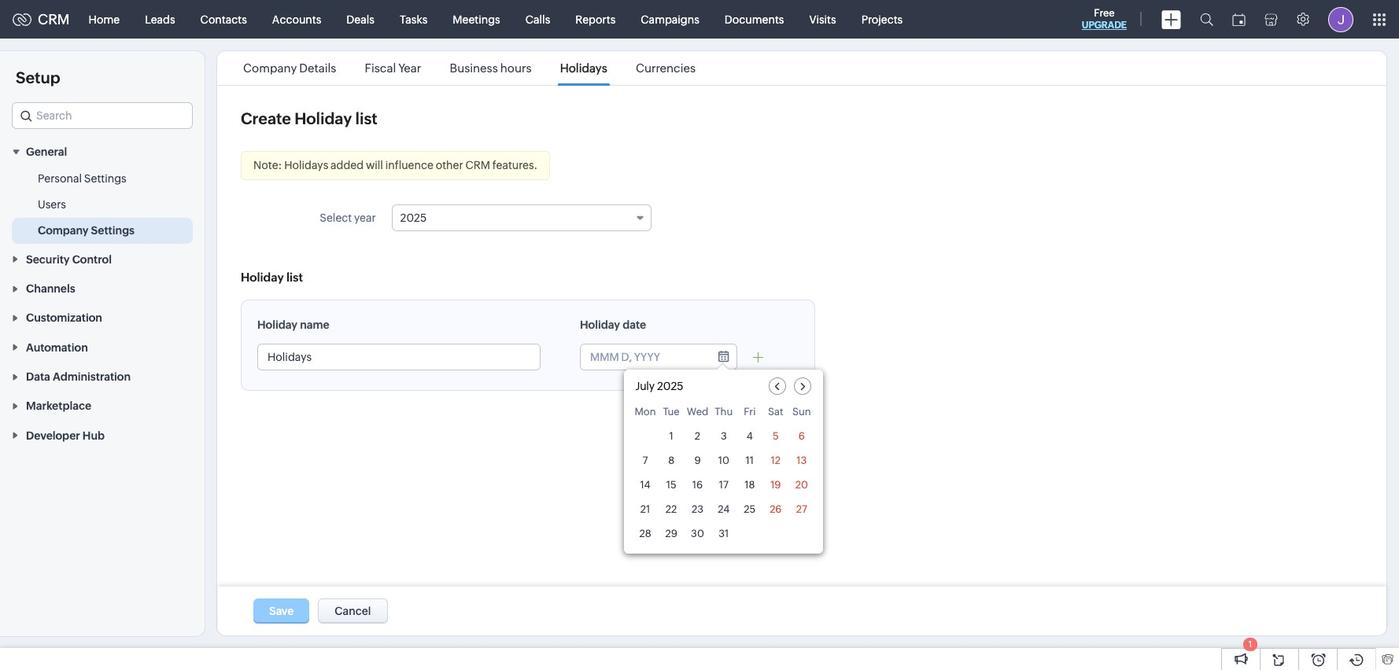 Task type: describe. For each thing, give the bounding box(es) containing it.
leads
[[145, 13, 175, 26]]

meetings link
[[440, 0, 513, 38]]

note:
[[254, 159, 282, 172]]

holiday list
[[241, 271, 303, 284]]

11
[[746, 455, 754, 467]]

free
[[1095, 7, 1115, 19]]

visits link
[[797, 0, 849, 38]]

thu
[[715, 406, 733, 418]]

added
[[331, 159, 364, 172]]

20
[[796, 479, 808, 491]]

company details
[[243, 61, 337, 75]]

mon
[[635, 406, 656, 418]]

18
[[745, 479, 755, 491]]

29
[[666, 528, 678, 540]]

Search text field
[[13, 103, 192, 128]]

16
[[693, 479, 703, 491]]

channels
[[26, 283, 75, 295]]

contacts
[[200, 13, 247, 26]]

13
[[797, 455, 807, 467]]

wednesday column header
[[687, 406, 709, 423]]

create menu image
[[1162, 10, 1182, 29]]

friday column header
[[739, 406, 761, 423]]

marketplace button
[[0, 391, 205, 421]]

security control
[[26, 253, 112, 266]]

july 2025
[[636, 380, 684, 393]]

2025 field
[[392, 205, 652, 231]]

26
[[770, 504, 782, 516]]

campaigns link
[[628, 0, 712, 38]]

sat
[[768, 406, 784, 418]]

name
[[300, 319, 330, 331]]

grid containing mon
[[624, 403, 824, 554]]

automation
[[26, 341, 88, 354]]

hours
[[501, 61, 532, 75]]

22
[[666, 504, 677, 516]]

crm link
[[13, 11, 70, 28]]

personal settings
[[38, 173, 127, 185]]

27
[[797, 504, 808, 516]]

users
[[38, 199, 66, 211]]

setup
[[16, 68, 60, 87]]

projects link
[[849, 0, 916, 38]]

documents link
[[712, 0, 797, 38]]

developer hub button
[[0, 421, 205, 450]]

holidays inside list
[[560, 61, 608, 75]]

fiscal
[[365, 61, 396, 75]]

deals link
[[334, 0, 387, 38]]

data administration button
[[0, 362, 205, 391]]

1 inside row
[[670, 431, 674, 442]]

sun
[[793, 406, 811, 418]]

year
[[399, 61, 422, 75]]

home
[[89, 13, 120, 26]]

currencies
[[636, 61, 696, 75]]

1 vertical spatial holidays
[[284, 159, 329, 172]]

sunday column header
[[791, 406, 813, 423]]

MMM d, yyyy text field
[[581, 345, 707, 370]]

holiday name
[[257, 319, 330, 331]]

tasks link
[[387, 0, 440, 38]]

fiscal year link
[[363, 61, 424, 75]]

personal
[[38, 173, 82, 185]]

developer
[[26, 430, 80, 442]]

2
[[695, 431, 701, 442]]

thursday column header
[[714, 406, 735, 423]]

details
[[299, 61, 337, 75]]

accounts link
[[260, 0, 334, 38]]

4
[[747, 431, 753, 442]]

leads link
[[132, 0, 188, 38]]

1 vertical spatial crm
[[466, 159, 490, 172]]

automation button
[[0, 333, 205, 362]]

business
[[450, 61, 498, 75]]

select year
[[320, 212, 376, 224]]

will
[[366, 159, 383, 172]]

developer hub
[[26, 430, 105, 442]]

monday column header
[[635, 406, 656, 423]]

1 vertical spatial 2025
[[657, 380, 684, 393]]

fri
[[744, 406, 756, 418]]

fiscal year
[[365, 61, 422, 75]]

profile image
[[1329, 7, 1354, 32]]

saturday column header
[[765, 406, 787, 423]]

upgrade
[[1082, 20, 1127, 31]]

wed
[[687, 406, 709, 418]]

contacts link
[[188, 0, 260, 38]]

holiday for holiday name
[[257, 319, 298, 331]]

users link
[[38, 197, 66, 213]]

business hours
[[450, 61, 532, 75]]

settings for personal settings
[[84, 173, 127, 185]]

marketplace
[[26, 400, 91, 413]]



Task type: locate. For each thing, give the bounding box(es) containing it.
31
[[719, 528, 729, 540]]

0 vertical spatial crm
[[38, 11, 70, 28]]

1 vertical spatial 1
[[1249, 640, 1253, 649]]

logo image
[[13, 13, 31, 26]]

holiday date
[[580, 319, 646, 331]]

calendar image
[[1233, 13, 1246, 26]]

crm right other
[[466, 159, 490, 172]]

3 row from the top
[[635, 450, 813, 472]]

1 vertical spatial settings
[[91, 225, 135, 237]]

17
[[719, 479, 729, 491]]

0 vertical spatial settings
[[84, 173, 127, 185]]

5
[[773, 431, 779, 442]]

data administration
[[26, 371, 131, 383]]

customization button
[[0, 303, 205, 333]]

company down users
[[38, 225, 89, 237]]

company settings link
[[38, 223, 135, 239]]

holiday down details
[[295, 109, 352, 128]]

row down thursday column header
[[635, 426, 813, 447]]

company left details
[[243, 61, 297, 75]]

0 horizontal spatial crm
[[38, 11, 70, 28]]

2 row from the top
[[635, 426, 813, 447]]

security
[[26, 253, 70, 266]]

influence
[[386, 159, 434, 172]]

0 horizontal spatial 2025
[[400, 212, 427, 224]]

0 vertical spatial 2025
[[400, 212, 427, 224]]

holiday left date
[[580, 319, 620, 331]]

company settings
[[38, 225, 135, 237]]

row containing 21
[[635, 499, 813, 520]]

12
[[771, 455, 781, 467]]

profile element
[[1319, 0, 1364, 38]]

cancel button
[[318, 599, 388, 624]]

row
[[635, 406, 813, 423], [635, 426, 813, 447], [635, 450, 813, 472], [635, 475, 813, 496], [635, 499, 813, 520], [635, 524, 813, 545]]

30
[[691, 528, 704, 540]]

row containing mon
[[635, 406, 813, 423]]

year
[[354, 212, 376, 224]]

company for company details
[[243, 61, 297, 75]]

date
[[623, 319, 646, 331]]

1 horizontal spatial company
[[243, 61, 297, 75]]

row containing 1
[[635, 426, 813, 447]]

28
[[640, 528, 652, 540]]

meetings
[[453, 13, 500, 26]]

14
[[640, 479, 651, 491]]

1 horizontal spatial 2025
[[657, 380, 684, 393]]

row containing 14
[[635, 475, 813, 496]]

holidays link
[[558, 61, 610, 75]]

control
[[72, 253, 112, 266]]

row down 3
[[635, 450, 813, 472]]

6
[[799, 431, 805, 442]]

other
[[436, 159, 463, 172]]

0 horizontal spatial list
[[287, 271, 303, 284]]

23
[[692, 504, 704, 516]]

0 vertical spatial 1
[[670, 431, 674, 442]]

8
[[668, 455, 675, 467]]

reports
[[576, 13, 616, 26]]

holiday for holiday date
[[580, 319, 620, 331]]

row up 24
[[635, 475, 813, 496]]

company
[[243, 61, 297, 75], [38, 225, 89, 237]]

0 horizontal spatial holidays
[[284, 159, 329, 172]]

list up will
[[356, 109, 378, 128]]

holidays right note:
[[284, 159, 329, 172]]

4 row from the top
[[635, 475, 813, 496]]

holiday
[[295, 109, 352, 128], [241, 271, 284, 284], [257, 319, 298, 331], [580, 319, 620, 331]]

company for company settings
[[38, 225, 89, 237]]

Holiday name text field
[[258, 345, 540, 370]]

0 horizontal spatial company
[[38, 225, 89, 237]]

general
[[26, 146, 67, 159]]

crm right logo
[[38, 11, 70, 28]]

administration
[[53, 371, 131, 383]]

create menu element
[[1153, 0, 1191, 38]]

customization
[[26, 312, 102, 325]]

1 vertical spatial list
[[287, 271, 303, 284]]

row containing 28
[[635, 524, 813, 545]]

3
[[721, 431, 727, 442]]

0 vertical spatial holidays
[[560, 61, 608, 75]]

5 row from the top
[[635, 499, 813, 520]]

deals
[[347, 13, 375, 26]]

search image
[[1201, 13, 1214, 26]]

list
[[356, 109, 378, 128], [287, 271, 303, 284]]

select
[[320, 212, 352, 224]]

company details link
[[241, 61, 339, 75]]

25
[[744, 504, 756, 516]]

cancel
[[335, 605, 371, 618]]

channels button
[[0, 274, 205, 303]]

calls link
[[513, 0, 563, 38]]

19
[[771, 479, 781, 491]]

list
[[229, 51, 710, 85]]

list up holiday name
[[287, 271, 303, 284]]

tuesday column header
[[661, 406, 682, 423]]

1 vertical spatial company
[[38, 225, 89, 237]]

personal settings link
[[38, 171, 127, 187]]

list containing company details
[[229, 51, 710, 85]]

features.
[[493, 159, 538, 172]]

1 horizontal spatial 1
[[1249, 640, 1253, 649]]

company inside the company settings link
[[38, 225, 89, 237]]

None field
[[12, 102, 193, 129]]

general button
[[0, 137, 205, 166]]

15
[[667, 479, 677, 491]]

create holiday list
[[241, 109, 378, 128]]

create
[[241, 109, 291, 128]]

settings down general dropdown button
[[84, 173, 127, 185]]

search element
[[1191, 0, 1223, 39]]

row up 3
[[635, 406, 813, 423]]

holiday for holiday list
[[241, 271, 284, 284]]

row down 24
[[635, 524, 813, 545]]

6 row from the top
[[635, 524, 813, 545]]

settings for company settings
[[91, 225, 135, 237]]

july
[[636, 380, 655, 393]]

holiday left name
[[257, 319, 298, 331]]

1 row from the top
[[635, 406, 813, 423]]

general region
[[0, 166, 205, 244]]

0 vertical spatial list
[[356, 109, 378, 128]]

2025 right july
[[657, 380, 684, 393]]

tasks
[[400, 13, 428, 26]]

grid
[[624, 403, 824, 554]]

24
[[718, 504, 730, 516]]

visits
[[810, 13, 837, 26]]

7
[[643, 455, 648, 467]]

1 horizontal spatial crm
[[466, 159, 490, 172]]

2025 right year
[[400, 212, 427, 224]]

mon tue wed thu
[[635, 406, 733, 418]]

1
[[670, 431, 674, 442], [1249, 640, 1253, 649]]

home link
[[76, 0, 132, 38]]

hub
[[83, 430, 105, 442]]

security control button
[[0, 244, 205, 274]]

1 horizontal spatial list
[[356, 109, 378, 128]]

settings up security control dropdown button on the top left of the page
[[91, 225, 135, 237]]

21
[[641, 504, 651, 516]]

2025 inside field
[[400, 212, 427, 224]]

tue
[[663, 406, 680, 418]]

currencies link
[[634, 61, 698, 75]]

0 horizontal spatial 1
[[670, 431, 674, 442]]

note: holidays added will influence other crm features.
[[254, 159, 538, 172]]

row containing 7
[[635, 450, 813, 472]]

9
[[695, 455, 701, 467]]

documents
[[725, 13, 784, 26]]

holidays
[[560, 61, 608, 75], [284, 159, 329, 172]]

0 vertical spatial company
[[243, 61, 297, 75]]

row up 31
[[635, 499, 813, 520]]

10
[[719, 455, 730, 467]]

1 horizontal spatial holidays
[[560, 61, 608, 75]]

campaigns
[[641, 13, 700, 26]]

data
[[26, 371, 50, 383]]

calls
[[526, 13, 551, 26]]

holidays down the reports link
[[560, 61, 608, 75]]

holiday up holiday name
[[241, 271, 284, 284]]



Task type: vqa. For each thing, say whether or not it's contained in the screenshot.


